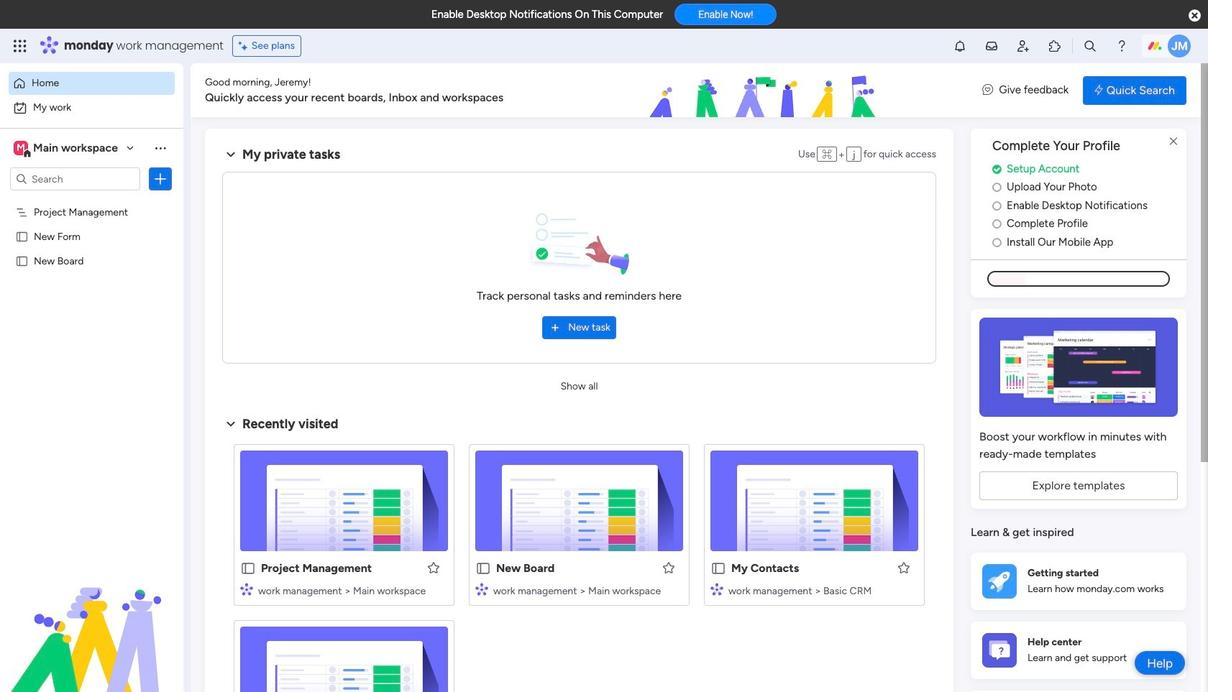 Task type: locate. For each thing, give the bounding box(es) containing it.
0 vertical spatial lottie animation element
[[564, 63, 968, 118]]

0 vertical spatial option
[[9, 72, 175, 95]]

0 vertical spatial lottie animation image
[[564, 63, 968, 118]]

v2 user feedback image
[[983, 82, 993, 98]]

add to favorites image
[[662, 561, 676, 575], [897, 561, 911, 575]]

lottie animation image
[[564, 63, 968, 118], [0, 547, 183, 693]]

list box
[[0, 197, 183, 467]]

templates image image
[[984, 318, 1174, 417]]

lottie animation element
[[564, 63, 968, 118], [0, 547, 183, 693]]

1 vertical spatial lottie animation image
[[0, 547, 183, 693]]

quick search results list box
[[222, 433, 936, 693]]

workspace selection element
[[14, 140, 120, 158]]

option
[[9, 72, 175, 95], [9, 96, 175, 119], [0, 199, 183, 202]]

lottie animation image for leftmost the lottie animation element
[[0, 547, 183, 693]]

dapulse close image
[[1189, 9, 1201, 23]]

2 vertical spatial option
[[0, 199, 183, 202]]

close my private tasks image
[[222, 146, 240, 163]]

options image
[[153, 172, 168, 186]]

close recently visited image
[[222, 415, 240, 433]]

0 horizontal spatial add to favorites image
[[662, 561, 676, 575]]

help center element
[[971, 622, 1187, 680]]

1 vertical spatial lottie animation element
[[0, 547, 183, 693]]

2 add to favorites image from the left
[[897, 561, 911, 575]]

1 horizontal spatial lottie animation element
[[564, 63, 968, 118]]

public board image
[[475, 561, 491, 576]]

help image
[[1115, 39, 1129, 53]]

3 circle o image from the top
[[993, 219, 1002, 230]]

1 horizontal spatial lottie animation image
[[564, 63, 968, 118]]

public board image
[[15, 229, 29, 243], [15, 254, 29, 268], [240, 561, 256, 576], [711, 561, 726, 576]]

jeremy miller image
[[1168, 35, 1191, 58]]

1 horizontal spatial add to favorites image
[[897, 561, 911, 575]]

workspace image
[[14, 140, 28, 156]]

0 horizontal spatial lottie animation image
[[0, 547, 183, 693]]

0 horizontal spatial lottie animation element
[[0, 547, 183, 693]]

select product image
[[13, 39, 27, 53]]

circle o image
[[993, 182, 1002, 193], [993, 201, 1002, 211], [993, 219, 1002, 230], [993, 237, 1002, 248]]



Task type: vqa. For each thing, say whether or not it's contained in the screenshot.
Options "icon"
yes



Task type: describe. For each thing, give the bounding box(es) containing it.
see plans image
[[239, 38, 252, 54]]

notifications image
[[953, 39, 967, 53]]

1 circle o image from the top
[[993, 182, 1002, 193]]

lottie animation image for top the lottie animation element
[[564, 63, 968, 118]]

monday marketplace image
[[1048, 39, 1062, 53]]

Search in workspace field
[[30, 171, 120, 187]]

check circle image
[[993, 164, 1002, 175]]

workspace options image
[[153, 141, 168, 155]]

dapulse x slim image
[[1165, 133, 1182, 150]]

1 add to favorites image from the left
[[662, 561, 676, 575]]

getting started element
[[971, 553, 1187, 610]]

search everything image
[[1083, 39, 1098, 53]]

invite members image
[[1016, 39, 1031, 53]]

4 circle o image from the top
[[993, 237, 1002, 248]]

1 vertical spatial option
[[9, 96, 175, 119]]

2 circle o image from the top
[[993, 201, 1002, 211]]

v2 bolt switch image
[[1095, 82, 1103, 98]]

add to favorites image
[[426, 561, 441, 575]]

update feed image
[[985, 39, 999, 53]]



